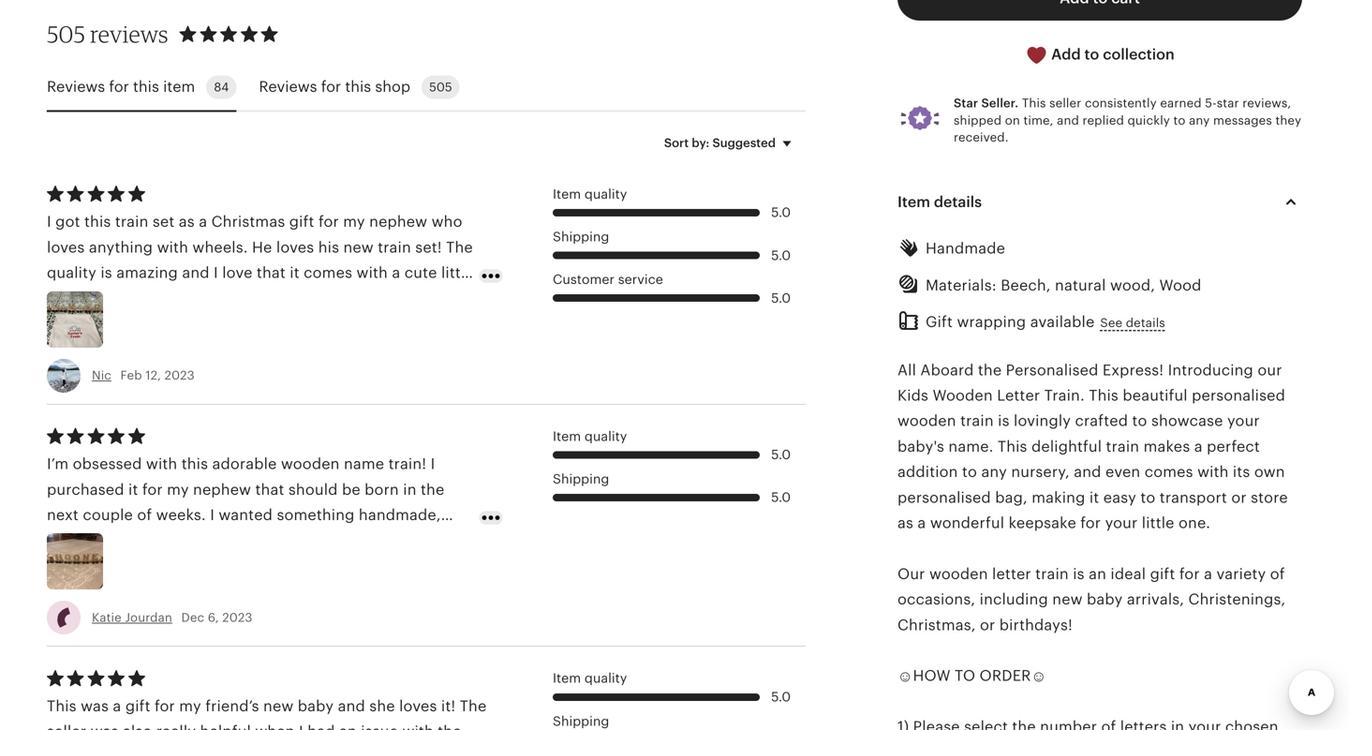 Task type: locate. For each thing, give the bounding box(es) containing it.
1 item quality from the top
[[553, 186, 627, 201]]

my up really
[[179, 698, 201, 715]]

gift inside i got this train set as a christmas gift for my nephew who loves anything with wheels. he loves his new train set! the quality is amazing and i love that it comes with a cute little customized pouch. fast shipping and great service if you have any questions!
[[289, 213, 315, 230]]

1 vertical spatial little
[[1142, 515, 1175, 531]]

i left had
[[299, 723, 304, 730]]

train.
[[1045, 387, 1085, 404]]

this for train
[[84, 213, 111, 230]]

505 for 505 reviews
[[47, 20, 85, 48]]

beech,
[[1001, 277, 1051, 294]]

3 shipping from the top
[[553, 714, 610, 729]]

0 vertical spatial little
[[441, 264, 474, 281]]

was
[[81, 698, 109, 715], [91, 723, 119, 730]]

star seller.
[[954, 96, 1019, 110]]

new up birthdays!
[[1053, 591, 1083, 608]]

wonderful
[[931, 515, 1005, 531]]

1 horizontal spatial this
[[133, 78, 159, 95]]

1 horizontal spatial loves
[[276, 239, 314, 256]]

loves right he
[[276, 239, 314, 256]]

he
[[252, 239, 272, 256]]

0 vertical spatial any
[[1189, 113, 1210, 127]]

a inside this was a gift for my friend's new baby and she loves it! the seller was also really helpful when i had an issue with th
[[113, 698, 121, 715]]

1 vertical spatial was
[[91, 723, 119, 730]]

2023 right 12,
[[165, 369, 195, 383]]

comes down makes at the bottom right
[[1145, 464, 1194, 480]]

shipping
[[553, 229, 610, 244], [553, 471, 610, 486], [553, 714, 610, 729]]

2 horizontal spatial any
[[1189, 113, 1210, 127]]

0 vertical spatial wooden
[[898, 413, 957, 429]]

quality inside i got this train set as a christmas gift for my nephew who loves anything with wheels. he loves his new train set! the quality is amazing and i love that it comes with a cute little customized pouch. fast shipping and great service if you have any questions!
[[47, 264, 96, 281]]

a left cute
[[392, 264, 401, 281]]

addition
[[898, 464, 958, 480]]

seller left also
[[47, 723, 86, 730]]

2 vertical spatial any
[[982, 464, 1007, 480]]

questions!
[[115, 315, 191, 332]]

0 horizontal spatial it
[[290, 264, 300, 281]]

loves left it!
[[399, 698, 437, 715]]

2 vertical spatial gift
[[125, 698, 151, 715]]

my left nephew
[[343, 213, 365, 230]]

an
[[1089, 566, 1107, 582], [339, 723, 357, 730]]

the inside i got this train set as a christmas gift for my nephew who loves anything with wheels. he loves his new train set! the quality is amazing and i love that it comes with a cute little customized pouch. fast shipping and great service if you have any questions!
[[446, 239, 473, 256]]

comes down his
[[304, 264, 353, 281]]

feb
[[120, 369, 142, 383]]

1 horizontal spatial an
[[1089, 566, 1107, 582]]

for down 'reviews'
[[109, 78, 129, 95]]

2023 right 6,
[[222, 611, 253, 625]]

1 vertical spatial as
[[898, 515, 914, 531]]

is left ideal
[[1073, 566, 1085, 582]]

2 reviews from the left
[[259, 78, 317, 95]]

for inside all aboard the personalised express! introducing our kids wooden letter train. this beautiful personalised wooden train is lovingly crafted to showcase your baby's name. this delightful train makes a perfect addition to any nursery, and even comes with its own personalised bag, making it easy to transport or store as a wonderful keepsake for your little one.
[[1081, 515, 1101, 531]]

for left the 'shop'
[[321, 78, 341, 95]]

1 vertical spatial is
[[998, 413, 1010, 429]]

wood,
[[1111, 277, 1156, 294]]

1 vertical spatial gift
[[1151, 566, 1176, 582]]

1 vertical spatial it
[[1090, 489, 1100, 506]]

letter
[[997, 387, 1041, 404]]

0 horizontal spatial any
[[85, 315, 111, 332]]

2 horizontal spatial new
[[1053, 591, 1083, 608]]

any down "customized"
[[85, 315, 111, 332]]

our
[[898, 566, 926, 582]]

and left the she
[[338, 698, 365, 715]]

0 vertical spatial comes
[[304, 264, 353, 281]]

to down earned
[[1174, 113, 1186, 127]]

for down making
[[1081, 515, 1101, 531]]

and right time,
[[1057, 113, 1080, 127]]

and inside 'this seller consistently earned 5-star reviews, shipped on time, and replied quickly to any messages they received.'
[[1057, 113, 1080, 127]]

1 vertical spatial i
[[214, 264, 218, 281]]

2 vertical spatial new
[[263, 698, 294, 715]]

0 horizontal spatial 505
[[47, 20, 85, 48]]

or down its
[[1232, 489, 1247, 506]]

little left "one."
[[1142, 515, 1175, 531]]

with right issue
[[402, 723, 434, 730]]

loves inside this was a gift for my friend's new baby and she loves it! the seller was also really helpful when i had an issue with th
[[399, 698, 437, 715]]

a left wonderful
[[918, 515, 926, 531]]

0 vertical spatial details
[[934, 194, 982, 211]]

cute
[[405, 264, 437, 281]]

service inside i got this train set as a christmas gift for my nephew who loves anything with wheels. he loves his new train set! the quality is amazing and i love that it comes with a cute little customized pouch. fast shipping and great service if you have any questions!
[[367, 290, 420, 307]]

set
[[153, 213, 175, 230]]

to right the add
[[1085, 46, 1100, 63]]

crafted
[[1076, 413, 1129, 429]]

1 vertical spatial comes
[[1145, 464, 1194, 480]]

1 horizontal spatial any
[[982, 464, 1007, 480]]

1 vertical spatial wooden
[[930, 566, 988, 582]]

arrivals,
[[1127, 591, 1185, 608]]

1 vertical spatial baby
[[298, 698, 334, 715]]

0 vertical spatial i
[[47, 213, 51, 230]]

wheels.
[[193, 239, 248, 256]]

this inside i got this train set as a christmas gift for my nephew who loves anything with wheels. he loves his new train set! the quality is amazing and i love that it comes with a cute little customized pouch. fast shipping and great service if you have any questions!
[[84, 213, 111, 230]]

have
[[47, 315, 81, 332]]

1 vertical spatial service
[[367, 290, 420, 307]]

an inside this was a gift for my friend's new baby and she loves it! the seller was also really helpful when i had an issue with th
[[339, 723, 357, 730]]

2 horizontal spatial i
[[299, 723, 304, 730]]

ideal
[[1111, 566, 1146, 582]]

you
[[438, 290, 464, 307]]

0 vertical spatial was
[[81, 698, 109, 715]]

1 horizontal spatial comes
[[1145, 464, 1194, 480]]

the down who
[[446, 239, 473, 256]]

add
[[1052, 46, 1081, 63]]

1 vertical spatial new
[[1053, 591, 1083, 608]]

a up wheels.
[[199, 213, 207, 230]]

nic link
[[92, 369, 112, 383]]

it left easy
[[1090, 489, 1100, 506]]

0 vertical spatial your
[[1228, 413, 1260, 429]]

0 horizontal spatial an
[[339, 723, 357, 730]]

wooden up occasions,
[[930, 566, 988, 582]]

5.0
[[771, 205, 791, 220], [771, 248, 791, 263], [771, 290, 791, 305], [771, 447, 791, 462], [771, 490, 791, 505], [771, 689, 791, 704]]

baby down ideal
[[1087, 591, 1123, 608]]

reviews down 505 reviews
[[47, 78, 105, 95]]

gift up also
[[125, 698, 151, 715]]

0 horizontal spatial personalised
[[898, 489, 991, 506]]

anything
[[89, 239, 153, 256]]

this inside 'this seller consistently earned 5-star reviews, shipped on time, and replied quickly to any messages they received.'
[[1022, 96, 1046, 110]]

seller up time,
[[1050, 96, 1082, 110]]

1 horizontal spatial personalised
[[1192, 387, 1286, 404]]

as inside i got this train set as a christmas gift for my nephew who loves anything with wheels. he loves his new train set! the quality is amazing and i love that it comes with a cute little customized pouch. fast shipping and great service if you have any questions!
[[179, 213, 195, 230]]

the
[[446, 239, 473, 256], [460, 698, 487, 715]]

0 vertical spatial my
[[343, 213, 365, 230]]

1 horizontal spatial as
[[898, 515, 914, 531]]

baby up had
[[298, 698, 334, 715]]

0 horizontal spatial or
[[980, 616, 996, 633]]

when
[[255, 723, 295, 730]]

personalised down the addition
[[898, 489, 991, 506]]

little up you
[[441, 264, 474, 281]]

1 vertical spatial 505
[[429, 80, 452, 94]]

pouch.
[[136, 290, 187, 307]]

2 vertical spatial is
[[1073, 566, 1085, 582]]

shipped
[[954, 113, 1002, 127]]

as right set
[[179, 213, 195, 230]]

1 horizontal spatial service
[[618, 272, 663, 287]]

it
[[290, 264, 300, 281], [1090, 489, 1100, 506]]

0 vertical spatial item quality
[[553, 186, 627, 201]]

baby
[[1087, 591, 1123, 608], [298, 698, 334, 715]]

a down showcase at the right of the page
[[1195, 438, 1203, 455]]

it!
[[441, 698, 456, 715]]

to
[[955, 667, 976, 684]]

2 vertical spatial shipping
[[553, 714, 610, 729]]

84
[[214, 80, 229, 94]]

and
[[1057, 113, 1080, 127], [182, 264, 210, 281], [293, 290, 320, 307], [1074, 464, 1102, 480], [338, 698, 365, 715]]

it inside i got this train set as a christmas gift for my nephew who loves anything with wheels. he loves his new train set! the quality is amazing and i love that it comes with a cute little customized pouch. fast shipping and great service if you have any questions!
[[290, 264, 300, 281]]

6 5.0 from the top
[[771, 689, 791, 704]]

5 5.0 from the top
[[771, 490, 791, 505]]

for up "arrivals,"
[[1180, 566, 1200, 582]]

on
[[1005, 113, 1021, 127]]

seller inside 'this seller consistently earned 5-star reviews, shipped on time, and replied quickly to any messages they received.'
[[1050, 96, 1082, 110]]

1 horizontal spatial is
[[998, 413, 1010, 429]]

is down anything
[[101, 264, 112, 281]]

0 horizontal spatial baby
[[298, 698, 334, 715]]

was down katie
[[81, 698, 109, 715]]

0 horizontal spatial this
[[84, 213, 111, 230]]

materials:
[[926, 277, 997, 294]]

0 horizontal spatial new
[[263, 698, 294, 715]]

details right see
[[1126, 316, 1166, 330]]

an left ideal
[[1089, 566, 1107, 582]]

505 right the 'shop'
[[429, 80, 452, 94]]

letter
[[993, 566, 1032, 582]]

they
[[1276, 113, 1302, 127]]

any
[[1189, 113, 1210, 127], [85, 315, 111, 332], [982, 464, 1007, 480]]

received.
[[954, 130, 1009, 144]]

service left if
[[367, 290, 420, 307]]

fast
[[191, 290, 221, 307]]

reviews for reviews for this shop
[[259, 78, 317, 95]]

2 horizontal spatial is
[[1073, 566, 1085, 582]]

name.
[[949, 438, 994, 455]]

1 vertical spatial any
[[85, 315, 111, 332]]

loves down got at the left top of the page
[[47, 239, 85, 256]]

with
[[157, 239, 188, 256], [357, 264, 388, 281], [1198, 464, 1229, 480], [402, 723, 434, 730]]

1 shipping from the top
[[553, 229, 610, 244]]

and down delightful on the bottom right
[[1074, 464, 1102, 480]]

505 inside tab list
[[429, 80, 452, 94]]

service
[[618, 272, 663, 287], [367, 290, 420, 307]]

1 horizontal spatial seller
[[1050, 96, 1082, 110]]

easy
[[1104, 489, 1137, 506]]

1 vertical spatial or
[[980, 616, 996, 633]]

any up bag,
[[982, 464, 1007, 480]]

seller
[[1050, 96, 1082, 110], [47, 723, 86, 730]]

505 left 'reviews'
[[47, 20, 85, 48]]

this left the item
[[133, 78, 159, 95]]

2 vertical spatial item quality
[[553, 671, 627, 686]]

1 horizontal spatial i
[[214, 264, 218, 281]]

gift inside "our wooden letter train is an ideal gift for a variety of occasions, including new baby arrivals, christenings, christmas, or birthdays!"
[[1151, 566, 1176, 582]]

2 horizontal spatial this
[[345, 78, 371, 95]]

gift up "arrivals,"
[[1151, 566, 1176, 582]]

0 horizontal spatial comes
[[304, 264, 353, 281]]

2 shipping from the top
[[553, 471, 610, 486]]

2 horizontal spatial loves
[[399, 698, 437, 715]]

1 vertical spatial details
[[1126, 316, 1166, 330]]

with inside all aboard the personalised express! introducing our kids wooden letter train. this beautiful personalised wooden train is lovingly crafted to showcase your baby's name. this delightful train makes a perfect addition to any nursery, and even comes with its own personalised bag, making it easy to transport or store as a wonderful keepsake for your little one.
[[1198, 464, 1229, 480]]

new right his
[[343, 239, 374, 256]]

1 horizontal spatial 505
[[429, 80, 452, 94]]

variety
[[1217, 566, 1267, 582]]

who
[[432, 213, 463, 230]]

item details
[[898, 194, 982, 211]]

1 horizontal spatial reviews
[[259, 78, 317, 95]]

i inside this was a gift for my friend's new baby and she loves it! the seller was also really helpful when i had an issue with th
[[299, 723, 304, 730]]

0 horizontal spatial seller
[[47, 723, 86, 730]]

store
[[1251, 489, 1289, 506]]

reviews,
[[1243, 96, 1292, 110]]

0 vertical spatial new
[[343, 239, 374, 256]]

this left the 'shop'
[[345, 78, 371, 95]]

service right customer
[[618, 272, 663, 287]]

train up name.
[[961, 413, 994, 429]]

a down katie
[[113, 698, 121, 715]]

the
[[978, 362, 1002, 378]]

the right it!
[[460, 698, 487, 715]]

this right got at the left top of the page
[[84, 213, 111, 230]]

personalised down introducing
[[1192, 387, 1286, 404]]

lovingly
[[1014, 413, 1071, 429]]

with left its
[[1198, 464, 1229, 480]]

details up handmade
[[934, 194, 982, 211]]

0 horizontal spatial is
[[101, 264, 112, 281]]

and up fast
[[182, 264, 210, 281]]

your up perfect
[[1228, 413, 1260, 429]]

and left the great
[[293, 290, 320, 307]]

0 vertical spatial an
[[1089, 566, 1107, 582]]

0 horizontal spatial service
[[367, 290, 420, 307]]

comes inside all aboard the personalised express! introducing our kids wooden letter train. this beautiful personalised wooden train is lovingly crafted to showcase your baby's name. this delightful train makes a perfect addition to any nursery, and even comes with its own personalised bag, making it easy to transport or store as a wonderful keepsake for your little one.
[[1145, 464, 1194, 480]]

my
[[343, 213, 365, 230], [179, 698, 201, 715]]

0 vertical spatial shipping
[[553, 229, 610, 244]]

4 5.0 from the top
[[771, 447, 791, 462]]

set!
[[415, 239, 442, 256]]

1 horizontal spatial or
[[1232, 489, 1247, 506]]

including
[[980, 591, 1049, 608]]

materials: beech, natural wood, wood
[[926, 277, 1202, 294]]

1 vertical spatial seller
[[47, 723, 86, 730]]

or down 'including'
[[980, 616, 996, 633]]

any inside all aboard the personalised express! introducing our kids wooden letter train. this beautiful personalised wooden train is lovingly crafted to showcase your baby's name. this delightful train makes a perfect addition to any nursery, and even comes with its own personalised bag, making it easy to transport or store as a wonderful keepsake for your little one.
[[982, 464, 1007, 480]]

comes
[[304, 264, 353, 281], [1145, 464, 1194, 480]]

1 vertical spatial my
[[179, 698, 201, 715]]

an right had
[[339, 723, 357, 730]]

nic
[[92, 369, 112, 383]]

1 horizontal spatial new
[[343, 239, 374, 256]]

1 horizontal spatial details
[[1126, 316, 1166, 330]]

for up his
[[319, 213, 339, 230]]

0 vertical spatial personalised
[[1192, 387, 1286, 404]]

train up even
[[1106, 438, 1140, 455]]

2 horizontal spatial gift
[[1151, 566, 1176, 582]]

one.
[[1179, 515, 1211, 531]]

time,
[[1024, 113, 1054, 127]]

with down set
[[157, 239, 188, 256]]

for up really
[[155, 698, 175, 715]]

0 horizontal spatial my
[[179, 698, 201, 715]]

any down 5-
[[1189, 113, 1210, 127]]

sort by: suggested
[[664, 136, 776, 150]]

a left variety
[[1204, 566, 1213, 582]]

customer
[[553, 272, 615, 287]]

as up "our"
[[898, 515, 914, 531]]

love
[[222, 264, 253, 281]]

shipping for nic feb 12, 2023
[[553, 229, 610, 244]]

great
[[324, 290, 363, 307]]

i left got at the left top of the page
[[47, 213, 51, 230]]

0 horizontal spatial little
[[441, 264, 474, 281]]

item quality for katie jourdan dec 6, 2023
[[553, 429, 627, 444]]

reviews right the 84
[[259, 78, 317, 95]]

0 horizontal spatial details
[[934, 194, 982, 211]]

0 horizontal spatial i
[[47, 213, 51, 230]]

katie
[[92, 611, 122, 625]]

train down nephew
[[378, 239, 411, 256]]

0 vertical spatial baby
[[1087, 591, 1123, 608]]

2023
[[165, 369, 195, 383], [222, 611, 253, 625]]

your down easy
[[1106, 515, 1138, 531]]

0 vertical spatial it
[[290, 264, 300, 281]]

i left love
[[214, 264, 218, 281]]

to inside 'this seller consistently earned 5-star reviews, shipped on time, and replied quickly to any messages they received.'
[[1174, 113, 1186, 127]]

was left also
[[91, 723, 119, 730]]

train right letter
[[1036, 566, 1069, 582]]

if
[[424, 290, 433, 307]]

gift right christmas
[[289, 213, 315, 230]]

0 vertical spatial seller
[[1050, 96, 1082, 110]]

0 vertical spatial gift
[[289, 213, 315, 230]]

wooden inside all aboard the personalised express! introducing our kids wooden letter train. this beautiful personalised wooden train is lovingly crafted to showcase your baby's name. this delightful train makes a perfect addition to any nursery, and even comes with its own personalised bag, making it easy to transport or store as a wonderful keepsake for your little one.
[[898, 413, 957, 429]]

replied
[[1083, 113, 1125, 127]]

1 horizontal spatial little
[[1142, 515, 1175, 531]]

1 horizontal spatial baby
[[1087, 591, 1123, 608]]

tab list
[[47, 64, 806, 112]]

0 vertical spatial or
[[1232, 489, 1247, 506]]

is down letter
[[998, 413, 1010, 429]]

1 vertical spatial item quality
[[553, 429, 627, 444]]

earned
[[1161, 96, 1202, 110]]

0 horizontal spatial as
[[179, 213, 195, 230]]

item quality for nic feb 12, 2023
[[553, 186, 627, 201]]

train
[[115, 213, 149, 230], [378, 239, 411, 256], [961, 413, 994, 429], [1106, 438, 1140, 455], [1036, 566, 1069, 582]]

0 horizontal spatial gift
[[125, 698, 151, 715]]

0 vertical spatial 505
[[47, 20, 85, 48]]

wooden inside "our wooden letter train is an ideal gift for a variety of occasions, including new baby arrivals, christenings, christmas, or birthdays!"
[[930, 566, 988, 582]]

0 horizontal spatial loves
[[47, 239, 85, 256]]

1 vertical spatial an
[[339, 723, 357, 730]]

nephew
[[369, 213, 428, 230]]

0 horizontal spatial 2023
[[165, 369, 195, 383]]

2 item quality from the top
[[553, 429, 627, 444]]

it right that
[[290, 264, 300, 281]]

wooden up baby's
[[898, 413, 957, 429]]

really
[[156, 723, 196, 730]]

is inside all aboard the personalised express! introducing our kids wooden letter train. this beautiful personalised wooden train is lovingly crafted to showcase your baby's name. this delightful train makes a perfect addition to any nursery, and even comes with its own personalised bag, making it easy to transport or store as a wonderful keepsake for your little one.
[[998, 413, 1010, 429]]

0 vertical spatial the
[[446, 239, 473, 256]]

0 vertical spatial as
[[179, 213, 195, 230]]

new up the when
[[263, 698, 294, 715]]

1 vertical spatial 2023
[[222, 611, 253, 625]]

seller.
[[982, 96, 1019, 110]]

1 reviews from the left
[[47, 78, 105, 95]]



Task type: vqa. For each thing, say whether or not it's contained in the screenshot.
the bottommost I
yes



Task type: describe. For each thing, give the bounding box(es) containing it.
this for shop
[[345, 78, 371, 95]]

gift inside this was a gift for my friend's new baby and she loves it! the seller was also really helpful when i had an issue with th
[[125, 698, 151, 715]]

reviews for this item
[[47, 78, 195, 95]]

also
[[123, 723, 152, 730]]

wrapping
[[957, 314, 1027, 330]]

6,
[[208, 611, 219, 625]]

makes
[[1144, 438, 1191, 455]]

sort
[[664, 136, 689, 150]]

see details link
[[1101, 315, 1166, 332]]

☺️how
[[898, 667, 951, 684]]

0 horizontal spatial your
[[1106, 515, 1138, 531]]

nursery,
[[1012, 464, 1070, 480]]

beautiful
[[1123, 387, 1188, 404]]

issue
[[361, 723, 398, 730]]

for inside "our wooden letter train is an ideal gift for a variety of occasions, including new baby arrivals, christenings, christmas, or birthdays!"
[[1180, 566, 1200, 582]]

shipping for katie jourdan dec 6, 2023
[[553, 471, 610, 486]]

or inside all aboard the personalised express! introducing our kids wooden letter train. this beautiful personalised wooden train is lovingly crafted to showcase your baby's name. this delightful train makes a perfect addition to any nursery, and even comes with its own personalised bag, making it easy to transport or store as a wonderful keepsake for your little one.
[[1232, 489, 1247, 506]]

reviews for this shop
[[259, 78, 411, 95]]

my inside this was a gift for my friend's new baby and she loves it! the seller was also really helpful when i had an issue with th
[[179, 698, 201, 715]]

to down name.
[[963, 464, 978, 480]]

seller inside this was a gift for my friend's new baby and she loves it! the seller was also really helpful when i had an issue with th
[[47, 723, 86, 730]]

505 reviews
[[47, 20, 168, 48]]

new inside i got this train set as a christmas gift for my nephew who loves anything with wheels. he loves his new train set! the quality is amazing and i love that it comes with a cute little customized pouch. fast shipping and great service if you have any questions!
[[343, 239, 374, 256]]

with up the great
[[357, 264, 388, 281]]

new inside "our wooden letter train is an ideal gift for a variety of occasions, including new baby arrivals, christenings, christmas, or birthdays!"
[[1053, 591, 1083, 608]]

order☺️
[[980, 667, 1047, 684]]

this inside this was a gift for my friend's new baby and she loves it! the seller was also really helpful when i had an issue with th
[[47, 698, 77, 715]]

add to collection
[[1048, 46, 1175, 63]]

0 vertical spatial 2023
[[165, 369, 195, 383]]

any inside i got this train set as a christmas gift for my nephew who loves anything with wheels. he loves his new train set! the quality is amazing and i love that it comes with a cute little customized pouch. fast shipping and great service if you have any questions!
[[85, 315, 111, 332]]

1 horizontal spatial your
[[1228, 413, 1260, 429]]

3 5.0 from the top
[[771, 290, 791, 305]]

12,
[[145, 369, 161, 383]]

our
[[1258, 362, 1283, 378]]

comes inside i got this train set as a christmas gift for my nephew who loves anything with wheels. he loves his new train set! the quality is amazing and i love that it comes with a cute little customized pouch. fast shipping and great service if you have any questions!
[[304, 264, 353, 281]]

wooden
[[933, 387, 993, 404]]

to inside add to collection button
[[1085, 46, 1100, 63]]

express!
[[1103, 362, 1164, 378]]

is inside i got this train set as a christmas gift for my nephew who loves anything with wheels. he loves his new train set! the quality is amazing and i love that it comes with a cute little customized pouch. fast shipping and great service if you have any questions!
[[101, 264, 112, 281]]

even
[[1106, 464, 1141, 480]]

or inside "our wooden letter train is an ideal gift for a variety of occasions, including new baby arrivals, christenings, christmas, or birthdays!"
[[980, 616, 996, 633]]

showcase
[[1152, 413, 1224, 429]]

item
[[163, 78, 195, 95]]

all aboard the personalised express! introducing our kids wooden letter train. this beautiful personalised wooden train is lovingly crafted to showcase your baby's name. this delightful train makes a perfect addition to any nursery, and even comes with its own personalised bag, making it easy to transport or store as a wonderful keepsake for your little one.
[[898, 362, 1289, 531]]

introducing
[[1168, 362, 1254, 378]]

little inside all aboard the personalised express! introducing our kids wooden letter train. this beautiful personalised wooden train is lovingly crafted to showcase your baby's name. this delightful train makes a perfect addition to any nursery, and even comes with its own personalised bag, making it easy to transport or store as a wonderful keepsake for your little one.
[[1142, 515, 1175, 531]]

a inside "our wooden letter train is an ideal gift for a variety of occasions, including new baby arrivals, christenings, christmas, or birthdays!"
[[1204, 566, 1213, 582]]

little inside i got this train set as a christmas gift for my nephew who loves anything with wheels. he loves his new train set! the quality is amazing and i love that it comes with a cute little customized pouch. fast shipping and great service if you have any questions!
[[441, 264, 474, 281]]

gift wrapping available see details
[[926, 314, 1166, 330]]

details inside dropdown button
[[934, 194, 982, 211]]

all
[[898, 362, 917, 378]]

that
[[257, 264, 286, 281]]

1 vertical spatial personalised
[[898, 489, 991, 506]]

☺️how to order☺️
[[898, 667, 1047, 684]]

i got this train set as a christmas gift for my nephew who loves anything with wheels. he loves his new train set! the quality is amazing and i love that it comes with a cute little customized pouch. fast shipping and great service if you have any questions!
[[47, 213, 474, 332]]

star
[[954, 96, 979, 110]]

amazing
[[116, 264, 178, 281]]

katie jourdan dec 6, 2023
[[92, 611, 253, 625]]

is inside "our wooden letter train is an ideal gift for a variety of occasions, including new baby arrivals, christenings, christmas, or birthdays!"
[[1073, 566, 1085, 582]]

to down beautiful
[[1133, 413, 1148, 429]]

2 5.0 from the top
[[771, 248, 791, 263]]

baby inside this was a gift for my friend's new baby and she loves it! the seller was also really helpful when i had an issue with th
[[298, 698, 334, 715]]

with inside this was a gift for my friend's new baby and she loves it! the seller was also really helpful when i had an issue with th
[[402, 723, 434, 730]]

reviews for reviews for this item
[[47, 78, 105, 95]]

an inside "our wooden letter train is an ideal gift for a variety of occasions, including new baby arrivals, christenings, christmas, or birthdays!"
[[1089, 566, 1107, 582]]

view details of this review photo by katie jourdan image
[[47, 533, 103, 590]]

tab list containing reviews for this item
[[47, 64, 806, 112]]

star
[[1217, 96, 1240, 110]]

had
[[308, 723, 335, 730]]

its
[[1233, 464, 1251, 480]]

natural
[[1055, 277, 1106, 294]]

by:
[[692, 136, 710, 150]]

bag,
[[996, 489, 1028, 506]]

consistently
[[1085, 96, 1157, 110]]

quickly
[[1128, 113, 1171, 127]]

reviews
[[90, 20, 168, 48]]

she
[[370, 698, 395, 715]]

see
[[1101, 316, 1123, 330]]

train up anything
[[115, 213, 149, 230]]

0 vertical spatial service
[[618, 272, 663, 287]]

got
[[55, 213, 80, 230]]

train inside "our wooden letter train is an ideal gift for a variety of occasions, including new baby arrivals, christenings, christmas, or birthdays!"
[[1036, 566, 1069, 582]]

christmas,
[[898, 616, 976, 633]]

sort by: suggested button
[[650, 123, 813, 162]]

customized
[[47, 290, 132, 307]]

any inside 'this seller consistently earned 5-star reviews, shipped on time, and replied quickly to any messages they received.'
[[1189, 113, 1210, 127]]

for inside this was a gift for my friend's new baby and she loves it! the seller was also really helpful when i had an issue with th
[[155, 698, 175, 715]]

view details of this review photo by nic image
[[47, 291, 103, 348]]

and inside this was a gift for my friend's new baby and she loves it! the seller was also really helpful when i had an issue with th
[[338, 698, 365, 715]]

gift
[[926, 314, 953, 330]]

delightful
[[1032, 438, 1102, 455]]

505 for 505
[[429, 80, 452, 94]]

it inside all aboard the personalised express! introducing our kids wooden letter train. this beautiful personalised wooden train is lovingly crafted to showcase your baby's name. this delightful train makes a perfect addition to any nursery, and even comes with its own personalised bag, making it easy to transport or store as a wonderful keepsake for your little one.
[[1090, 489, 1100, 506]]

item inside dropdown button
[[898, 194, 931, 211]]

to right easy
[[1141, 489, 1156, 506]]

own
[[1255, 464, 1286, 480]]

collection
[[1103, 46, 1175, 63]]

aboard
[[921, 362, 974, 378]]

shipping
[[225, 290, 289, 307]]

suggested
[[713, 136, 776, 150]]

this for item
[[133, 78, 159, 95]]

available
[[1031, 314, 1095, 330]]

nic feb 12, 2023
[[92, 369, 195, 383]]

our wooden letter train is an ideal gift for a variety of occasions, including new baby arrivals, christenings, christmas, or birthdays!
[[898, 566, 1286, 633]]

1 horizontal spatial 2023
[[222, 611, 253, 625]]

new inside this was a gift for my friend's new baby and she loves it! the seller was also really helpful when i had an issue with th
[[263, 698, 294, 715]]

1 5.0 from the top
[[771, 205, 791, 220]]

details inside gift wrapping available see details
[[1126, 316, 1166, 330]]

dec
[[181, 611, 205, 625]]

messages
[[1214, 113, 1273, 127]]

and inside all aboard the personalised express! introducing our kids wooden letter train. this beautiful personalised wooden train is lovingly crafted to showcase your baby's name. this delightful train makes a perfect addition to any nursery, and even comes with its own personalised bag, making it easy to transport or store as a wonderful keepsake for your little one.
[[1074, 464, 1102, 480]]

perfect
[[1207, 438, 1261, 455]]

my inside i got this train set as a christmas gift for my nephew who loves anything with wheels. he loves his new train set! the quality is amazing and i love that it comes with a cute little customized pouch. fast shipping and great service if you have any questions!
[[343, 213, 365, 230]]

3 item quality from the top
[[553, 671, 627, 686]]

the inside this was a gift for my friend's new baby and she loves it! the seller was also really helpful when i had an issue with th
[[460, 698, 487, 715]]

of
[[1271, 566, 1286, 582]]

baby's
[[898, 438, 945, 455]]

wood
[[1160, 277, 1202, 294]]

for inside i got this train set as a christmas gift for my nephew who loves anything with wheels. he loves his new train set! the quality is amazing and i love that it comes with a cute little customized pouch. fast shipping and great service if you have any questions!
[[319, 213, 339, 230]]

as inside all aboard the personalised express! introducing our kids wooden letter train. this beautiful personalised wooden train is lovingly crafted to showcase your baby's name. this delightful train makes a perfect addition to any nursery, and even comes with its own personalised bag, making it easy to transport or store as a wonderful keepsake for your little one.
[[898, 515, 914, 531]]

shop
[[375, 78, 411, 95]]

handmade
[[926, 240, 1006, 257]]

baby inside "our wooden letter train is an ideal gift for a variety of occasions, including new baby arrivals, christenings, christmas, or birthdays!"
[[1087, 591, 1123, 608]]



